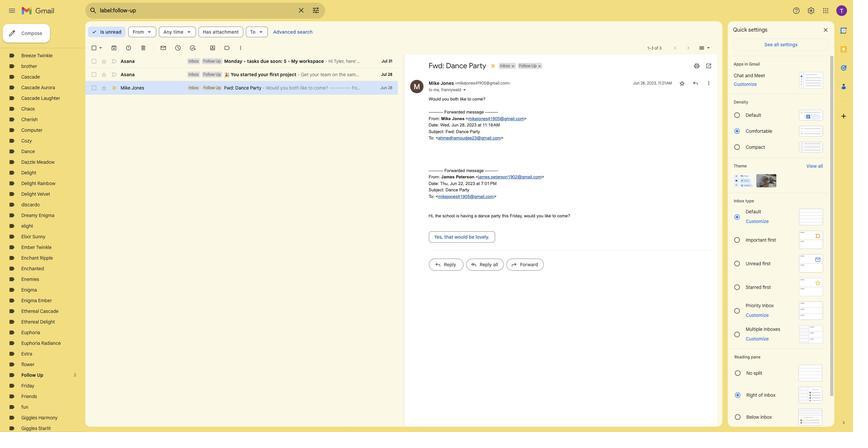 Task type: locate. For each thing, give the bounding box(es) containing it.
chaos link
[[21, 106, 35, 112]]

customize
[[734, 81, 757, 87], [746, 219, 769, 225], [746, 313, 769, 319], [746, 336, 769, 342]]

3 row from the top
[[85, 81, 398, 95]]

ember twinkle
[[21, 245, 52, 251]]

1 vertical spatial subject:
[[429, 188, 445, 193]]

1 vertical spatial giggles
[[21, 426, 37, 432]]

reading pane
[[735, 355, 761, 360]]

enchant
[[21, 255, 39, 261]]

date: inside the ---------- forwarded message --------- from: james peterson < james.peterson1902@gmail.com > date: thu, jun 22, 2023 at 7:01 pm subject: dance party to:  < mikejones41905@gmail.com >
[[429, 181, 439, 186]]

0 vertical spatial twinkle
[[37, 53, 53, 59]]

euphoria down ethereal delight link
[[21, 330, 40, 336]]

discardo
[[21, 202, 40, 208]]

at left 7:01 pm
[[477, 181, 480, 186]]

0 horizontal spatial settings
[[749, 27, 768, 33]]

twinkle for ember twinkle
[[36, 245, 52, 251]]

enigma link
[[21, 287, 37, 293]]

0 horizontal spatial would
[[455, 234, 468, 240]]

twinkle up ripple
[[36, 245, 52, 251]]

0 vertical spatial default
[[746, 112, 762, 118]]

all inside the fwd: dance party main content
[[493, 262, 498, 268]]

to
[[429, 87, 433, 92], [468, 97, 472, 102], [553, 214, 556, 219]]

0 vertical spatial fwd:
[[429, 61, 445, 70]]

1 forwarded from the top
[[445, 110, 465, 115]]

cascade down cascade link
[[21, 85, 40, 91]]

1 vertical spatial date:
[[429, 181, 439, 186]]

0 vertical spatial of
[[655, 46, 659, 51]]

1 horizontal spatial reply
[[480, 262, 492, 268]]

2 forwarded from the top
[[445, 168, 465, 173]]

mikejones41905@gmail.com up the 11:18 am
[[469, 116, 524, 121]]

asana for jul 31
[[121, 58, 135, 64]]

1 vertical spatial mikejones41905@gmail.com
[[469, 116, 524, 121]]

meadow
[[37, 159, 55, 165]]

0 horizontal spatial fwd:
[[224, 85, 234, 91]]

settings right quick
[[749, 27, 768, 33]]

enigma down enigma "link"
[[21, 298, 37, 304]]

euphoria for euphoria link
[[21, 330, 40, 336]]

from: inside the ---------- forwarded message --------- from: james peterson < james.peterson1902@gmail.com > date: thu, jun 22, 2023 at 7:01 pm subject: dance party to:  < mikejones41905@gmail.com >
[[429, 175, 440, 180]]

right
[[747, 393, 758, 399]]

jones for mike jones
[[132, 85, 144, 91]]

party up ahmedhamoudee23@gmail.com
[[470, 129, 480, 134]]

2 asana from the top
[[121, 72, 135, 78]]

0 vertical spatial you
[[442, 97, 449, 102]]

of inside the fwd: dance party main content
[[655, 46, 659, 51]]

0 vertical spatial 28
[[388, 72, 393, 77]]

1 vertical spatial to:
[[429, 194, 435, 199]]

2023,
[[647, 81, 657, 86]]

1 vertical spatial euphoria
[[21, 341, 40, 347]]

delight for delight link
[[21, 170, 36, 176]]

row down more icon in the left of the page
[[85, 55, 398, 68]]

1 message from the top
[[467, 110, 484, 115]]

from: down would
[[429, 116, 440, 121]]

of right right
[[759, 393, 763, 399]]

1 default from the top
[[746, 112, 762, 118]]

flower
[[21, 362, 35, 368]]

date: inside ---------- forwarded message --------- from: mike jones < mikejones41905@gmail.com > date: wed, jun 28, 2023 at 11:18 am subject: fwd: dance party to:  < ahmedhamoudee23@gmail.com >
[[429, 123, 439, 128]]

1 vertical spatial settings
[[781, 42, 798, 48]]

follow inside button
[[519, 63, 531, 68]]

cherish link
[[21, 117, 38, 123]]

first for starred first
[[763, 285, 771, 291]]

1 from: from the top
[[429, 116, 440, 121]]

like right the both
[[460, 97, 467, 102]]

elixir sunny link
[[21, 234, 45, 240]]

compose
[[21, 30, 42, 36]]

2 vertical spatial mikejones41905@gmail.com
[[438, 194, 494, 199]]

2 vertical spatial to
[[553, 214, 556, 219]]

first right starred in the right bottom of the page
[[763, 285, 771, 291]]

follow up down flower link
[[21, 373, 43, 379]]

1 vertical spatial asana
[[121, 72, 135, 78]]

1 vertical spatial twinkle
[[36, 245, 52, 251]]

0 vertical spatial inbox
[[765, 393, 776, 399]]

customize button down and
[[730, 80, 761, 88]]

1 asana from the top
[[121, 58, 135, 64]]

1 vertical spatial default
[[746, 209, 762, 215]]

delete image
[[140, 45, 147, 51]]

ethereal up euphoria link
[[21, 319, 39, 325]]

from: for date: wed, jun 28, 2023 at 11:18 am
[[429, 116, 440, 121]]

of
[[655, 46, 659, 51], [759, 393, 763, 399]]

2023 up ahmedhamoudee23@gmail.com
[[467, 123, 477, 128]]

settings right see
[[781, 42, 798, 48]]

inbox right below at the right of the page
[[761, 415, 772, 421]]

enigma ember link
[[21, 298, 52, 304]]

party up mike jones < mikejones41905@gmail.com >
[[469, 61, 486, 70]]

0 horizontal spatial reply
[[444, 262, 456, 268]]

quick settings element
[[734, 27, 768, 39]]

ember twinkle link
[[21, 245, 52, 251]]

follow
[[203, 59, 215, 64], [519, 63, 531, 68], [203, 72, 215, 77], [203, 85, 215, 90], [21, 373, 36, 379]]

1 vertical spatial forwarded
[[445, 168, 465, 173]]

you
[[442, 97, 449, 102], [537, 214, 544, 219]]

split
[[754, 371, 763, 377]]

0 vertical spatial at
[[478, 123, 482, 128]]

0 vertical spatial from:
[[429, 116, 440, 121]]

party down 22,
[[460, 188, 470, 193]]

1 horizontal spatial all
[[774, 42, 780, 48]]

customize button down priority inbox
[[742, 312, 773, 320]]

fwd: up me
[[429, 61, 445, 70]]

1 vertical spatial to
[[468, 97, 472, 102]]

None checkbox
[[91, 45, 97, 51], [91, 71, 97, 78], [91, 85, 97, 91], [91, 45, 97, 51], [91, 71, 97, 78], [91, 85, 97, 91]]

euphoria down euphoria link
[[21, 341, 40, 347]]

customize button down multiple at the bottom right of page
[[742, 335, 773, 343]]

discardo link
[[21, 202, 40, 208]]

delight down delight link
[[21, 181, 36, 187]]

apps
[[734, 62, 744, 67]]

ethereal down enigma ember link
[[21, 309, 39, 315]]

first right your
[[270, 72, 279, 78]]

radiance
[[41, 341, 61, 347]]

1 date: from the top
[[429, 123, 439, 128]]

settings image
[[808, 7, 816, 15]]

brother link
[[21, 63, 37, 69]]

2023 inside the ---------- forwarded message --------- from: james peterson < james.peterson1902@gmail.com > date: thu, jun 22, 2023 at 7:01 pm subject: dance party to:  < mikejones41905@gmail.com >
[[466, 181, 475, 186]]

density
[[734, 100, 749, 105]]

show details image
[[463, 88, 467, 92]]

all
[[774, 42, 780, 48], [819, 163, 824, 169], [493, 262, 498, 268]]

forwarded down the both
[[445, 110, 465, 115]]

priority
[[746, 303, 761, 309]]

0 vertical spatial subject:
[[429, 129, 445, 134]]

forwarded inside ---------- forwarded message --------- from: mike jones < mikejones41905@gmail.com > date: wed, jun 28, 2023 at 11:18 am subject: fwd: dance party to:  < ahmedhamoudee23@gmail.com >
[[445, 110, 465, 115]]

meet
[[755, 73, 766, 79]]

2 vertical spatial enigma
[[21, 298, 37, 304]]

0 vertical spatial giggles
[[21, 415, 37, 421]]

jun left 22,
[[450, 181, 457, 186]]

enigma right dreamy
[[39, 213, 54, 219]]

reply down that
[[444, 262, 456, 268]]

1 vertical spatial would
[[455, 234, 468, 240]]

first right unread
[[763, 261, 771, 267]]

jul up jun 28
[[381, 72, 387, 77]]

mikejones41905@gmail.com up show details image
[[457, 81, 509, 86]]

1 euphoria from the top
[[21, 330, 40, 336]]

first right important
[[768, 237, 777, 243]]

0 vertical spatial 28,
[[641, 81, 646, 86]]

0 vertical spatial jul
[[382, 59, 388, 64]]

due
[[261, 58, 269, 64]]

jones
[[441, 80, 454, 86], [132, 85, 144, 91], [452, 116, 465, 121]]

view all
[[807, 163, 824, 169]]

all inside button
[[774, 42, 780, 48]]

1 subject: from the top
[[429, 129, 445, 134]]

1 horizontal spatial come?
[[558, 214, 571, 219]]

mikejones41905@gmail.com link down 22,
[[438, 194, 494, 199]]

28 down 31
[[388, 72, 393, 77]]

2 horizontal spatial fwd:
[[446, 129, 455, 134]]

default up comfortable
[[746, 112, 762, 118]]

follow up right inbox "button"
[[519, 63, 537, 68]]

mikejones41905@gmail.com inside the ---------- forwarded message --------- from: james peterson < james.peterson1902@gmail.com > date: thu, jun 22, 2023 at 7:01 pm subject: dance party to:  < mikejones41905@gmail.com >
[[438, 194, 494, 199]]

breeze twinkle link
[[21, 53, 53, 59]]

message
[[467, 110, 484, 115], [467, 168, 484, 173]]

tab list
[[835, 21, 854, 409]]

1 vertical spatial fwd:
[[224, 85, 234, 91]]

0 vertical spatial mikejones41905@gmail.com
[[457, 81, 509, 86]]

asana up mike jones
[[121, 72, 135, 78]]

0 vertical spatial to:
[[429, 136, 435, 141]]

2 ethereal from the top
[[21, 319, 39, 325]]

1 to: from the top
[[429, 136, 435, 141]]

1 vertical spatial ethereal
[[21, 319, 39, 325]]

2 euphoria from the top
[[21, 341, 40, 347]]

date: left wed,
[[429, 123, 439, 128]]

1 vertical spatial at
[[477, 181, 480, 186]]

ethereal cascade link
[[21, 309, 59, 315]]

theme
[[734, 164, 747, 169]]

school
[[443, 214, 455, 219]]

cascade down brother
[[21, 74, 40, 80]]

enchanted link
[[21, 266, 44, 272]]

11:21 am
[[658, 81, 672, 86]]

mike for mike jones < mikejones41905@gmail.com >
[[429, 80, 440, 86]]

0 horizontal spatial 28,
[[460, 123, 466, 128]]

3 right – on the top right of page
[[660, 46, 662, 51]]

ember up enchant
[[21, 245, 35, 251]]

0 horizontal spatial you
[[442, 97, 449, 102]]

customize down and
[[734, 81, 757, 87]]

forwarded inside the ---------- forwarded message --------- from: james peterson < james.peterson1902@gmail.com > date: thu, jun 22, 2023 at 7:01 pm subject: dance party to:  < mikejones41905@gmail.com >
[[445, 168, 465, 173]]

dance up ahmedhamoudee23@gmail.com link
[[456, 129, 469, 134]]

inboxes
[[764, 327, 781, 333]]

message up the 11:18 am
[[467, 110, 484, 115]]

more image
[[237, 45, 244, 51]]

1 vertical spatial 28,
[[460, 123, 466, 128]]

jun inside cell
[[633, 81, 640, 86]]

1 horizontal spatial fwd:
[[429, 61, 445, 70]]

0 vertical spatial would
[[524, 214, 536, 219]]

1 vertical spatial from:
[[429, 175, 440, 180]]

jun left 2023,
[[633, 81, 640, 86]]

giggles
[[21, 415, 37, 421], [21, 426, 37, 432]]

2 date: from the top
[[429, 181, 439, 186]]

0 vertical spatial asana
[[121, 58, 135, 64]]

you right friday,
[[537, 214, 544, 219]]

of right – on the top right of page
[[655, 46, 659, 51]]

aurora
[[41, 85, 55, 91]]

priority inbox
[[746, 303, 774, 309]]

jun 28, 2023, 11:21 am
[[633, 81, 672, 86]]

1 horizontal spatial mike
[[429, 80, 440, 86]]

enchanted
[[21, 266, 44, 272]]

mike
[[429, 80, 440, 86], [121, 85, 131, 91], [441, 116, 451, 121]]

1 horizontal spatial settings
[[781, 42, 798, 48]]

mikejones41905@gmail.com link up the 11:18 am
[[469, 116, 524, 121]]

laughter
[[41, 95, 60, 101]]

0 horizontal spatial 3
[[652, 46, 654, 51]]

1 giggles from the top
[[21, 415, 37, 421]]

inbox
[[765, 393, 776, 399], [761, 415, 772, 421]]

2 horizontal spatial all
[[819, 163, 824, 169]]

customize button for chat and meet
[[730, 80, 761, 88]]

harmony
[[38, 415, 58, 421]]

subject: down wed,
[[429, 129, 445, 134]]

enigma ember
[[21, 298, 52, 304]]

subject: down thu,
[[429, 188, 445, 193]]

advanced search options image
[[309, 4, 323, 17]]

subject: inside ---------- forwarded message --------- from: mike jones < mikejones41905@gmail.com > date: wed, jun 28, 2023 at 11:18 am subject: fwd: dance party to:  < ahmedhamoudee23@gmail.com >
[[429, 129, 445, 134]]

2 from: from the top
[[429, 175, 440, 180]]

2 to: from the top
[[429, 194, 435, 199]]

28, left 2023,
[[641, 81, 646, 86]]

at inside the ---------- forwarded message --------- from: james peterson < james.peterson1902@gmail.com > date: thu, jun 22, 2023 at 7:01 pm subject: dance party to:  < mikejones41905@gmail.com >
[[477, 181, 480, 186]]

cascade link
[[21, 74, 40, 80]]

pane
[[751, 355, 761, 360]]

subject: for <
[[429, 129, 445, 134]]

message for james.peterson1902@gmail.com
[[467, 168, 484, 173]]

extra
[[21, 351, 32, 357]]

1 vertical spatial jul
[[381, 72, 387, 77]]

all left forward link
[[493, 262, 498, 268]]

jones for mike jones < mikejones41905@gmail.com >
[[441, 80, 454, 86]]

0 vertical spatial 2023
[[467, 123, 477, 128]]

fwd: for fwd: dance party
[[429, 61, 445, 70]]

1 vertical spatial 28
[[388, 85, 393, 90]]

tasks
[[247, 58, 259, 64]]

none checkbox inside the fwd: dance party main content
[[91, 58, 97, 65]]

reading
[[735, 355, 750, 360]]

0 vertical spatial come?
[[473, 97, 486, 102]]

1 horizontal spatial 3
[[660, 46, 662, 51]]

unread
[[105, 29, 121, 35]]

2 subject: from the top
[[429, 188, 445, 193]]

dance down thu,
[[446, 188, 458, 193]]

asana for jul 28
[[121, 72, 135, 78]]

date: left thu,
[[429, 181, 439, 186]]

1 horizontal spatial would
[[524, 214, 536, 219]]

clear search image
[[295, 4, 308, 17]]

euphoria radiance
[[21, 341, 61, 347]]

row down the you
[[85, 81, 398, 95]]

forwarded up james
[[445, 168, 465, 173]]

this
[[502, 214, 509, 219]]

jun 28
[[381, 85, 393, 90]]

ember
[[21, 245, 35, 251], [38, 298, 52, 304]]

delight down 'dazzle'
[[21, 170, 36, 176]]

customize button up important
[[742, 218, 773, 226]]

customize inside chat and meet customize
[[734, 81, 757, 87]]

message inside ---------- forwarded message --------- from: mike jones < mikejones41905@gmail.com > date: wed, jun 28, 2023 at 11:18 am subject: fwd: dance party to:  < ahmedhamoudee23@gmail.com >
[[467, 110, 484, 115]]

twinkle right breeze
[[37, 53, 53, 59]]

3 right 1
[[652, 46, 654, 51]]

0 vertical spatial euphoria
[[21, 330, 40, 336]]

from: for date: thu, jun 22, 2023 at 7:01 pm
[[429, 175, 440, 180]]

my
[[291, 58, 298, 64]]

1 vertical spatial like
[[545, 214, 552, 219]]

1 reply from the left
[[444, 262, 456, 268]]

fwd: down 🎉 "image"
[[224, 85, 234, 91]]

party inside the ---------- forwarded message --------- from: james peterson < james.peterson1902@gmail.com > date: thu, jun 22, 2023 at 7:01 pm subject: dance party to:  < mikejones41905@gmail.com >
[[460, 188, 470, 193]]

2 reply from the left
[[480, 262, 492, 268]]

all right see
[[774, 42, 780, 48]]

subject: inside the ---------- forwarded message --------- from: james peterson < james.peterson1902@gmail.com > date: thu, jun 22, 2023 at 7:01 pm subject: dance party to:  < mikejones41905@gmail.com >
[[429, 188, 445, 193]]

1 vertical spatial message
[[467, 168, 484, 173]]

lovely.
[[476, 234, 490, 240]]

customize down priority inbox
[[746, 313, 769, 319]]

reply down lovely.
[[480, 262, 492, 268]]

1 horizontal spatial you
[[537, 214, 544, 219]]

1 vertical spatial all
[[819, 163, 824, 169]]

rainbow
[[37, 181, 55, 187]]

reading pane element
[[735, 355, 823, 360]]

archive image
[[111, 45, 117, 51]]

1 ethereal from the top
[[21, 309, 39, 315]]

0 vertical spatial message
[[467, 110, 484, 115]]

james
[[441, 175, 455, 180]]

0 horizontal spatial like
[[460, 97, 467, 102]]

like right friday,
[[545, 214, 552, 219]]

jones inside ---------- forwarded message --------- from: mike jones < mikejones41905@gmail.com > date: wed, jun 28, 2023 at 11:18 am subject: fwd: dance party to:  < ahmedhamoudee23@gmail.com >
[[452, 116, 465, 121]]

1 horizontal spatial of
[[759, 393, 763, 399]]

0 horizontal spatial of
[[655, 46, 659, 51]]

0 vertical spatial ethereal
[[21, 309, 39, 315]]

3
[[652, 46, 654, 51], [660, 46, 662, 51]]

inbox right right
[[765, 393, 776, 399]]

0 horizontal spatial mike
[[121, 85, 131, 91]]

customize down multiple at the bottom right of page
[[746, 336, 769, 342]]

2 horizontal spatial mike
[[441, 116, 451, 121]]

1 row from the top
[[85, 55, 398, 68]]

navigation
[[0, 21, 85, 433]]

all right view
[[819, 163, 824, 169]]

None search field
[[85, 3, 325, 19]]

inbox inside inbox "button"
[[500, 63, 510, 68]]

1 horizontal spatial 28,
[[641, 81, 646, 86]]

mike jones cell
[[429, 80, 511, 86]]

jun down "jul 28" at the left of the page
[[381, 85, 387, 90]]

me
[[434, 87, 439, 92]]

0 vertical spatial all
[[774, 42, 780, 48]]

message inside the ---------- forwarded message --------- from: james peterson < james.peterson1902@gmail.com > date: thu, jun 22, 2023 at 7:01 pm subject: dance party to:  < mikejones41905@gmail.com >
[[467, 168, 484, 173]]

comfortable
[[746, 128, 773, 134]]

delight up discardo
[[21, 191, 36, 197]]

0 vertical spatial to
[[429, 87, 433, 92]]

1 vertical spatial enigma
[[21, 287, 37, 293]]

would right friday,
[[524, 214, 536, 219]]

from
[[133, 29, 144, 35]]

0 vertical spatial date:
[[429, 123, 439, 128]]

1 vertical spatial 2023
[[466, 181, 475, 186]]

ethereal for ethereal delight
[[21, 319, 39, 325]]

0 vertical spatial ember
[[21, 245, 35, 251]]

2 default from the top
[[746, 209, 762, 215]]

is
[[100, 29, 104, 35]]

28, inside ---------- forwarded message --------- from: mike jones < mikejones41905@gmail.com > date: wed, jun 28, 2023 at 11:18 am subject: fwd: dance party to:  < ahmedhamoudee23@gmail.com >
[[460, 123, 466, 128]]

follow up left 🎉 "image"
[[203, 72, 221, 77]]

from: inside ---------- forwarded message --------- from: mike jones < mikejones41905@gmail.com > date: wed, jun 28, 2023 at 11:18 am subject: fwd: dance party to:  < ahmedhamoudee23@gmail.com >
[[429, 116, 440, 121]]

subject:
[[429, 129, 445, 134], [429, 188, 445, 193]]

–
[[649, 46, 652, 51]]

1 vertical spatial come?
[[558, 214, 571, 219]]

cascade up the ethereal delight
[[40, 309, 59, 315]]

mikejones41905@gmail.com down 22,
[[438, 194, 494, 199]]

at for 11:18 am
[[478, 123, 482, 128]]

party down started
[[250, 85, 262, 91]]

main menu image
[[8, 7, 16, 15]]

and
[[746, 73, 754, 79]]

2 horizontal spatial to
[[553, 214, 556, 219]]

ember up ethereal cascade
[[38, 298, 52, 304]]

31
[[389, 59, 393, 64]]

0 horizontal spatial all
[[493, 262, 498, 268]]

customize button for priority inbox
[[742, 312, 773, 320]]

>
[[509, 81, 511, 86], [524, 116, 527, 121], [501, 136, 504, 141], [542, 175, 544, 180], [494, 194, 497, 199]]

< inside mike jones < mikejones41905@gmail.com >
[[455, 81, 457, 86]]

customize button for multiple inboxes
[[742, 335, 773, 343]]

28 down "jul 28" at the left of the page
[[388, 85, 393, 90]]

cascade up the chaos
[[21, 95, 40, 101]]

giggles down giggles harmony link
[[21, 426, 37, 432]]

reply for reply all
[[480, 262, 492, 268]]

2023 down peterson
[[466, 181, 475, 186]]

2 message from the top
[[467, 168, 484, 173]]

all inside "button"
[[819, 163, 824, 169]]

asana down the report spam icon
[[121, 58, 135, 64]]

to me , frannywald
[[429, 87, 462, 92]]

0 vertical spatial like
[[460, 97, 467, 102]]

1 horizontal spatial ember
[[38, 298, 52, 304]]

fwd: for fwd: dance party -
[[224, 85, 234, 91]]

dance inside the ---------- forwarded message --------- from: james peterson < james.peterson1902@gmail.com > date: thu, jun 22, 2023 at 7:01 pm subject: dance party to:  < mikejones41905@gmail.com >
[[446, 188, 458, 193]]

enigma for enigma ember
[[21, 298, 37, 304]]

jun right wed,
[[452, 123, 459, 128]]

labels image
[[224, 45, 231, 51]]

would left be
[[455, 234, 468, 240]]

None checkbox
[[91, 58, 97, 65]]

2023 inside ---------- forwarded message --------- from: mike jones < mikejones41905@gmail.com > date: wed, jun 28, 2023 at 11:18 am subject: fwd: dance party to:  < ahmedhamoudee23@gmail.com >
[[467, 123, 477, 128]]

2
[[74, 373, 76, 378]]

reply
[[444, 262, 456, 268], [480, 262, 492, 268]]

mikejones41905@gmail.com inside ---------- forwarded message --------- from: mike jones < mikejones41905@gmail.com > date: wed, jun 28, 2023 at 11:18 am subject: fwd: dance party to:  < ahmedhamoudee23@gmail.com >
[[469, 116, 524, 121]]

at left the 11:18 am
[[478, 123, 482, 128]]

jul 31
[[382, 59, 393, 64]]

all for view
[[819, 163, 824, 169]]

elight
[[21, 223, 33, 229]]

28
[[388, 72, 393, 77], [388, 85, 393, 90]]

from: left james
[[429, 175, 440, 180]]

2 3 from the left
[[660, 46, 662, 51]]

asana
[[121, 58, 135, 64], [121, 72, 135, 78]]

you left the both
[[442, 97, 449, 102]]

row up fwd: dance party -
[[85, 68, 398, 81]]

fwd: down wed,
[[446, 129, 455, 134]]

friday link
[[21, 383, 34, 389]]

row
[[85, 55, 398, 68], [85, 68, 398, 81], [85, 81, 398, 95]]

date: for date: thu, jun 22, 2023 at 7:01 pm
[[429, 181, 439, 186]]

0 vertical spatial forwarded
[[445, 110, 465, 115]]

2 giggles from the top
[[21, 426, 37, 432]]

2 vertical spatial all
[[493, 262, 498, 268]]

enigma
[[39, 213, 54, 219], [21, 287, 37, 293], [21, 298, 37, 304]]

at inside ---------- forwarded message --------- from: mike jones < mikejones41905@gmail.com > date: wed, jun 28, 2023 at 11:18 am subject: fwd: dance party to:  < ahmedhamoudee23@gmail.com >
[[478, 123, 482, 128]]

enigma down enemies "link"
[[21, 287, 37, 293]]

2 vertical spatial fwd:
[[446, 129, 455, 134]]

giggles down fun
[[21, 415, 37, 421]]



Task type: describe. For each thing, give the bounding box(es) containing it.
jun 28, 2023, 11:21 am cell
[[633, 80, 672, 87]]

support image
[[793, 7, 801, 15]]

be
[[469, 234, 475, 240]]

starlit
[[38, 426, 51, 432]]

dance up mike jones < mikejones41905@gmail.com >
[[446, 61, 468, 70]]

ethereal for ethereal cascade
[[21, 309, 39, 315]]

forward link
[[507, 259, 544, 271]]

Search mail text field
[[100, 7, 293, 14]]

report spam image
[[125, 45, 132, 51]]

unread first
[[746, 261, 771, 267]]

at for 7:01 pm
[[477, 181, 480, 186]]

twinkle for breeze twinkle
[[37, 53, 53, 59]]

the
[[435, 214, 441, 219]]

navigation containing compose
[[0, 21, 85, 433]]

first for important first
[[768, 237, 777, 243]]

jul for jul 28
[[381, 72, 387, 77]]

mike for mike jones
[[121, 85, 131, 91]]

0 horizontal spatial ember
[[21, 245, 35, 251]]

frannywald
[[441, 87, 462, 92]]

cascade aurora
[[21, 85, 55, 91]]

first for unread first
[[763, 261, 771, 267]]

forwarded for peterson
[[445, 168, 465, 173]]

has attachment button
[[199, 27, 243, 37]]

1 horizontal spatial like
[[545, 214, 552, 219]]

date: for date: wed, jun 28, 2023 at 11:18 am
[[429, 123, 439, 128]]

peterson
[[456, 175, 475, 180]]

dance up 'dazzle'
[[21, 149, 35, 155]]

jun inside ---------- forwarded message --------- from: mike jones < mikejones41905@gmail.com > date: wed, jun 28, 2023 at 11:18 am subject: fwd: dance party to:  < ahmedhamoudee23@gmail.com >
[[452, 123, 459, 128]]

1 vertical spatial you
[[537, 214, 544, 219]]

2023 for party
[[466, 181, 475, 186]]

dance inside ---------- forwarded message --------- from: mike jones < mikejones41905@gmail.com > date: wed, jun 28, 2023 at 11:18 am subject: fwd: dance party to:  < ahmedhamoudee23@gmail.com >
[[456, 129, 469, 134]]

1 vertical spatial ember
[[38, 298, 52, 304]]

is
[[456, 214, 460, 219]]

view
[[807, 163, 817, 169]]

computer
[[21, 127, 43, 133]]

2 row from the top
[[85, 68, 398, 81]]

friday,
[[510, 214, 523, 219]]

all for see
[[774, 42, 780, 48]]

all for reply
[[493, 262, 498, 268]]

james.peterson1902@gmail.com
[[478, 175, 542, 180]]

important
[[746, 237, 767, 243]]

to: inside the ---------- forwarded message --------- from: james peterson < james.peterson1902@gmail.com > date: thu, jun 22, 2023 at 7:01 pm subject: dance party to:  < mikejones41905@gmail.com >
[[429, 194, 435, 199]]

2023 for dance
[[467, 123, 477, 128]]

message for mikejones41905@gmail.com
[[467, 110, 484, 115]]

1
[[648, 46, 649, 51]]

0 horizontal spatial to
[[429, 87, 433, 92]]

party inside ---------- forwarded message --------- from: mike jones < mikejones41905@gmail.com > date: wed, jun 28, 2023 at 11:18 am subject: fwd: dance party to:  < ahmedhamoudee23@gmail.com >
[[470, 129, 480, 134]]

having
[[461, 214, 474, 219]]

starred first
[[746, 285, 771, 291]]

brother
[[21, 63, 37, 69]]

inbox type
[[734, 199, 755, 204]]

dazzle meadow
[[21, 159, 55, 165]]

delight for delight velvet
[[21, 191, 36, 197]]

customize for priority inbox
[[746, 313, 769, 319]]

jun inside the ---------- forwarded message --------- from: james peterson < james.peterson1902@gmail.com > date: thu, jun 22, 2023 at 7:01 pm subject: dance party to:  < mikejones41905@gmail.com >
[[450, 181, 457, 186]]

sunny
[[32, 234, 45, 240]]

dance
[[478, 214, 490, 219]]

delight down ethereal cascade
[[40, 319, 55, 325]]

thu,
[[440, 181, 449, 186]]

delight velvet link
[[21, 191, 50, 197]]

fwd: dance party main content
[[85, 21, 723, 427]]

cascade for cascade aurora
[[21, 85, 40, 91]]

giggles for giggles harmony
[[21, 415, 37, 421]]

yes,
[[435, 234, 443, 240]]

yes, that would be lovely. button
[[429, 232, 495, 243]]

0 vertical spatial settings
[[749, 27, 768, 33]]

to: inside ---------- forwarded message --------- from: mike jones < mikejones41905@gmail.com > date: wed, jun 28, 2023 at 11:18 am subject: fwd: dance party to:  < ahmedhamoudee23@gmail.com >
[[429, 136, 435, 141]]

subject: for mikejones41905@gmail.com
[[429, 188, 445, 193]]

snooze image
[[175, 45, 181, 51]]

jun inside row
[[381, 85, 387, 90]]

5
[[284, 58, 287, 64]]

customize for multiple inboxes
[[746, 336, 769, 342]]

compose button
[[3, 24, 50, 43]]

delight rainbow link
[[21, 181, 55, 187]]

see all settings
[[765, 42, 798, 48]]

1 horizontal spatial to
[[468, 97, 472, 102]]

mark as unread image
[[160, 45, 167, 51]]

fwd: inside ---------- forwarded message --------- from: mike jones < mikejones41905@gmail.com > date: wed, jun 28, 2023 at 11:18 am subject: fwd: dance party to:  < ahmedhamoudee23@gmail.com >
[[446, 129, 455, 134]]

1 3 from the left
[[652, 46, 654, 51]]

display density element
[[734, 100, 824, 105]]

friday
[[21, 383, 34, 389]]

mike jones < mikejones41905@gmail.com >
[[429, 80, 511, 86]]

fwd: dance party -
[[224, 85, 266, 91]]

dreamy
[[21, 213, 38, 219]]

your
[[258, 72, 269, 78]]

giggles for giggles starlit
[[21, 426, 37, 432]]

giggles harmony
[[21, 415, 58, 421]]

inbox type element
[[734, 199, 824, 204]]

has
[[203, 29, 211, 35]]

move to inbox image
[[209, 45, 216, 51]]

delight rainbow
[[21, 181, 55, 187]]

dance down started
[[235, 85, 249, 91]]

first inside the fwd: dance party main content
[[270, 72, 279, 78]]

to button
[[246, 27, 268, 37]]

row containing mike jones
[[85, 81, 398, 95]]

hi, the school is having a dance party this friday, would you like to come?
[[429, 214, 571, 219]]

view all button
[[803, 162, 828, 170]]

follow up inside button
[[519, 63, 537, 68]]

monday - tasks due soon: 5 - my workspace -
[[224, 58, 329, 64]]

add to tasks image
[[189, 45, 196, 51]]

enchant ripple link
[[21, 255, 53, 261]]

search mail image
[[87, 5, 99, 17]]

fwd: dance party
[[429, 61, 486, 70]]

ethereal cascade
[[21, 309, 59, 315]]

see all settings button
[[734, 39, 830, 51]]

would inside button
[[455, 234, 468, 240]]

forwarded for jones
[[445, 110, 465, 115]]

customize button for default
[[742, 218, 773, 226]]

cascade for cascade laughter
[[21, 95, 40, 101]]

cozy
[[21, 138, 32, 144]]

would
[[429, 97, 441, 102]]

workspace
[[299, 58, 324, 64]]

up inside button
[[532, 63, 537, 68]]

1 vertical spatial inbox
[[761, 415, 772, 421]]

1 vertical spatial mikejones41905@gmail.com link
[[438, 194, 494, 199]]

is unread
[[100, 29, 121, 35]]

chat
[[734, 73, 744, 79]]

euphoria radiance link
[[21, 341, 61, 347]]

has attachment
[[203, 29, 239, 35]]

ahmedhamoudee23@gmail.com link
[[438, 136, 501, 141]]

ethereal delight
[[21, 319, 55, 325]]

> inside mike jones < mikejones41905@gmail.com >
[[509, 81, 511, 86]]

compact
[[746, 144, 766, 150]]

settings inside button
[[781, 42, 798, 48]]

enchant ripple
[[21, 255, 53, 261]]

mikejones41905@gmail.com inside mike jones < mikejones41905@gmail.com >
[[457, 81, 509, 86]]

velvet
[[37, 191, 50, 197]]

multiple
[[746, 327, 763, 333]]

starred
[[746, 285, 762, 291]]

0 vertical spatial enigma
[[39, 213, 54, 219]]

ripple
[[40, 255, 53, 261]]

toggle split pane mode image
[[699, 45, 706, 51]]

friends
[[21, 394, 37, 400]]

mike inside ---------- forwarded message --------- from: mike jones < mikejones41905@gmail.com > date: wed, jun 28, 2023 at 11:18 am subject: fwd: dance party to:  < ahmedhamoudee23@gmail.com >
[[441, 116, 451, 121]]

cascade for cascade link
[[21, 74, 40, 80]]

enigma for enigma "link"
[[21, 287, 37, 293]]

🎉 image
[[224, 72, 230, 78]]

computer link
[[21, 127, 43, 133]]

wed,
[[441, 123, 451, 128]]

attachment
[[213, 29, 239, 35]]

gmail image
[[21, 4, 58, 17]]

28 for jun 28
[[388, 85, 393, 90]]

gmail
[[749, 62, 760, 67]]

customize for default
[[746, 219, 769, 225]]

up inside navigation
[[37, 373, 43, 379]]

important first
[[746, 237, 777, 243]]

jul 28
[[381, 72, 393, 77]]

you started your first project
[[230, 72, 297, 78]]

euphoria link
[[21, 330, 40, 336]]

delight link
[[21, 170, 36, 176]]

project
[[280, 72, 297, 78]]

---------- forwarded message --------- from: james peterson < james.peterson1902@gmail.com > date: thu, jun 22, 2023 at 7:01 pm subject: dance party to:  < mikejones41905@gmail.com >
[[429, 168, 544, 199]]

Not starred checkbox
[[679, 80, 686, 87]]

cascade laughter
[[21, 95, 60, 101]]

reply for reply
[[444, 262, 456, 268]]

jul for jul 31
[[382, 59, 388, 64]]

1 vertical spatial of
[[759, 393, 763, 399]]

quick
[[734, 27, 747, 33]]

follow up left fwd: dance party -
[[203, 85, 221, 90]]

delight for delight rainbow
[[21, 181, 36, 187]]

0 horizontal spatial come?
[[473, 97, 486, 102]]

that
[[445, 234, 454, 240]]

28, inside cell
[[641, 81, 646, 86]]

any
[[164, 29, 172, 35]]

is unread button
[[88, 27, 126, 37]]

breeze
[[21, 53, 36, 59]]

28 for jul 28
[[388, 72, 393, 77]]

enemies link
[[21, 277, 39, 283]]

not starred image
[[679, 80, 686, 87]]

0 vertical spatial mikejones41905@gmail.com link
[[469, 116, 524, 121]]

dreamy enigma link
[[21, 213, 54, 219]]

theme element
[[734, 163, 747, 170]]

follow up down the move to inbox icon
[[203, 59, 221, 64]]

euphoria for euphoria radiance
[[21, 341, 40, 347]]



Task type: vqa. For each thing, say whether or not it's contained in the screenshot.
would within the Button
yes



